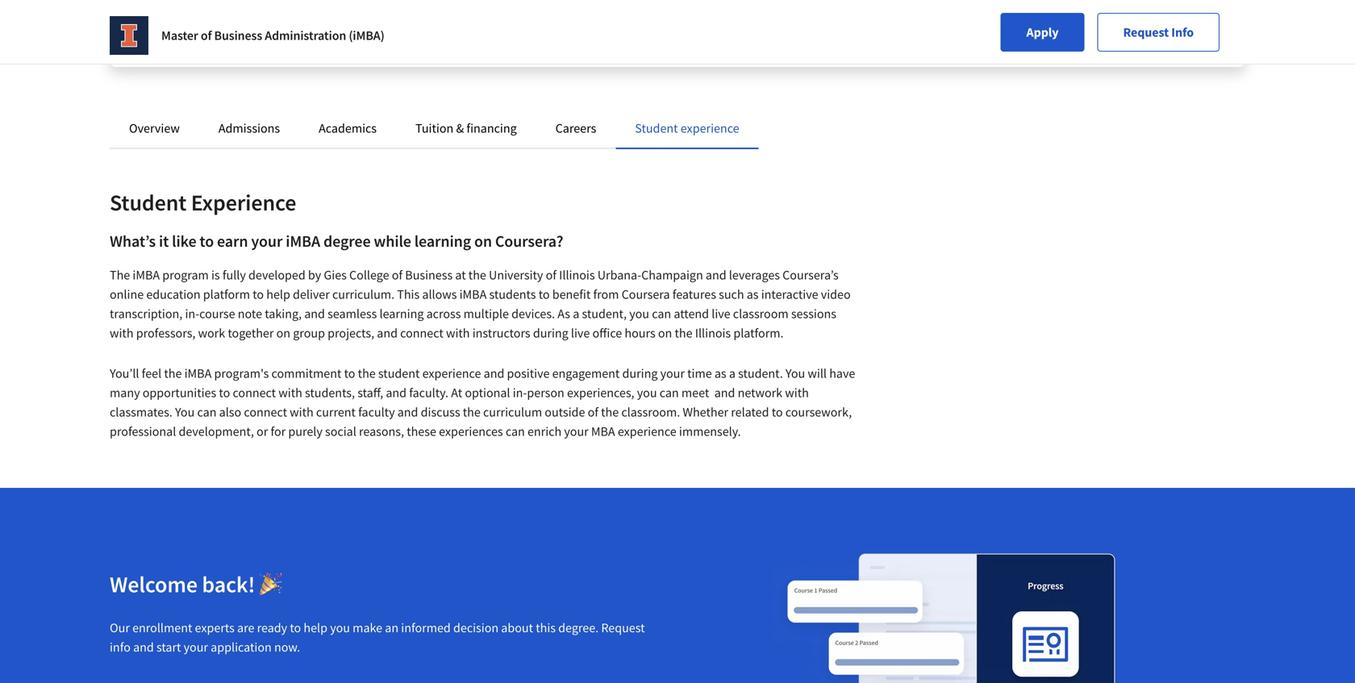 Task type: vqa. For each thing, say whether or not it's contained in the screenshot.
Ethical
no



Task type: locate. For each thing, give the bounding box(es) containing it.
help inside the imba program is fully developed by gies college of business at the university of illinois urbana-champaign and leverages coursera's online education platform to help deliver curriculum. this allows imba students to benefit from coursera features such as interactive video transcription, in-course note taking, and seamless learning across multiple devices. as a student, you can attend live classroom sessions with professors, work together on group projects, and connect with instructors during live office hours on the illinois platform.
[[266, 286, 290, 303]]

1 vertical spatial university
[[489, 267, 543, 283]]

these
[[407, 424, 436, 440]]

you left make
[[330, 620, 350, 636]]

learning down this
[[380, 306, 424, 322]]

1 vertical spatial for
[[271, 424, 286, 440]]

and right info
[[133, 639, 154, 655]]

imba up developed
[[286, 231, 320, 251]]

benefit
[[552, 286, 591, 303]]

and
[[706, 267, 727, 283], [304, 306, 325, 322], [377, 325, 398, 341], [484, 365, 504, 382], [386, 385, 407, 401], [715, 385, 735, 401], [398, 404, 418, 420], [133, 639, 154, 655]]

imba inside you'll feel the imba program's commitment to the student experience and positive engagement during your time as a student. you will have many opportunities to connect with students, staff, and faculty. at optional in-person experiences, you can meet  and network with classmates. you can also connect with current faculty and discuss the curriculum outside of the classroom. whether related to coursework, professional development, or for purely social reasons, these experiences can enrich your mba experience immensely.
[[184, 365, 212, 382]]

course down each on the right top of page
[[989, 32, 1020, 47]]

classroom
[[733, 306, 789, 322]]

start
[[156, 639, 181, 655]]

1 vertical spatial learning
[[380, 306, 424, 322]]

urbana- up from
[[598, 267, 641, 283]]

connect down across
[[400, 325, 444, 341]]

1 horizontal spatial request
[[1123, 24, 1169, 40]]

0 vertical spatial student
[[635, 120, 678, 136]]

can up development,
[[197, 404, 217, 420]]

as down "leverages"
[[747, 286, 759, 303]]

help down developed
[[266, 286, 290, 303]]

embedded module image image
[[746, 527, 1158, 683]]

request info button
[[1098, 13, 1220, 52]]

0 vertical spatial during
[[533, 325, 569, 341]]

experts
[[195, 620, 235, 636]]

0 vertical spatial you
[[786, 365, 805, 382]]

course,
[[1088, 16, 1122, 31]]

1 vertical spatial urbana-
[[598, 267, 641, 283]]

on down taking,
[[276, 325, 290, 341]]

1 horizontal spatial experience
[[618, 424, 677, 440]]

0 vertical spatial as
[[747, 286, 759, 303]]

2 horizontal spatial illinois
[[695, 325, 731, 341]]

for left that
[[1178, 16, 1191, 31]]

professional
[[110, 424, 176, 440]]

champaign
[[136, 32, 190, 47], [641, 267, 703, 283]]

0 vertical spatial champaign
[[136, 32, 190, 47]]

time up whether
[[687, 365, 712, 382]]

in- down education
[[185, 306, 199, 322]]

live left office
[[571, 325, 590, 341]]

2 horizontal spatial on
[[658, 325, 672, 341]]

connect inside the imba program is fully developed by gies college of business at the university of illinois urbana-champaign and leverages coursera's online education platform to help deliver curriculum. this allows imba students to benefit from coursera features such as interactive video transcription, in-course note taking, and seamless learning across multiple devices. as a student, you can attend live classroom sessions with professors, work together on group projects, and connect with instructors during live office hours on the illinois platform.
[[400, 325, 444, 341]]

will
[[808, 365, 827, 382]]

champaign up features
[[641, 267, 703, 283]]

1 horizontal spatial illinois
[[559, 267, 595, 283]]

to right like
[[200, 231, 214, 251]]

to up the now.
[[290, 620, 301, 636]]

discuss
[[421, 404, 460, 420]]

university right master
[[205, 16, 252, 31]]

on right hours
[[658, 325, 672, 341]]

you down opportunities
[[175, 404, 195, 420]]

0 vertical spatial university
[[205, 16, 252, 31]]

welcome back! 🎉
[[110, 570, 282, 599]]

0 vertical spatial by
[[173, 16, 184, 31]]

urbana- inside offered by the university of illinois urbana- champaign
[[300, 16, 338, 31]]

0 horizontal spatial university
[[205, 16, 252, 31]]

faculty.
[[409, 385, 449, 401]]

a inside the imba program is fully developed by gies college of business at the university of illinois urbana-champaign and leverages coursera's online education platform to help deliver curriculum. this allows imba students to benefit from coursera features such as interactive video transcription, in-course note taking, and seamless learning across multiple devices. as a student, you can attend live classroom sessions with professors, work together on group projects, and connect with instructors during live office hours on the illinois platform.
[[573, 306, 579, 322]]

1 horizontal spatial by
[[308, 267, 321, 283]]

you left take
[[1038, 16, 1055, 31]]

university up students
[[489, 267, 543, 283]]

the down attend on the top of the page
[[675, 325, 693, 341]]

experiences,
[[567, 385, 635, 401]]

to down network
[[772, 404, 783, 420]]

connect up or
[[244, 404, 287, 420]]

time inside you'll feel the imba program's commitment to the student experience and positive engagement during your time as a student. you will have many opportunities to connect with students, staff, and faculty. at optional in-person experiences, you can meet  and network with classmates. you can also connect with current faculty and discuss the curriculum outside of the classroom. whether related to coursework, professional development, or for purely social reasons, these experiences can enrich your mba experience immensely.
[[687, 365, 712, 382]]

by inside offered by the university of illinois urbana- champaign
[[173, 16, 184, 31]]

1 vertical spatial during
[[622, 365, 658, 382]]

0 horizontal spatial help
[[266, 286, 290, 303]]

your inside our enrollment experts are ready to help you make an informed decision about this degree. request info and start your application now.
[[184, 639, 208, 655]]

0 horizontal spatial time
[[687, 365, 712, 382]]

a right take
[[1080, 16, 1086, 31]]

0 vertical spatial in-
[[185, 306, 199, 322]]

in- up curriculum
[[513, 385, 527, 401]]

financing
[[467, 120, 517, 136]]

1 horizontal spatial a
[[729, 365, 736, 382]]

curriculum.
[[332, 286, 395, 303]]

urbana- inside the imba program is fully developed by gies college of business at the university of illinois urbana-champaign and leverages coursera's online education platform to help deliver curriculum. this allows imba students to benefit from coursera features such as interactive video transcription, in-course note taking, and seamless learning across multiple devices. as a student, you can attend live classroom sessions with professors, work together on group projects, and connect with instructors during live office hours on the illinois platform.
[[598, 267, 641, 283]]

1 horizontal spatial help
[[304, 620, 328, 636]]

1 horizontal spatial as
[[747, 286, 759, 303]]

urbana-
[[300, 16, 338, 31], [598, 267, 641, 283]]

info
[[1172, 24, 1194, 40]]

🎉
[[260, 570, 282, 599]]

academics
[[319, 120, 377, 136]]

from
[[593, 286, 619, 303]]

learning up the at
[[414, 231, 471, 251]]

help right ready
[[304, 620, 328, 636]]

the right offered
[[187, 16, 202, 31]]

our enrollment experts are ready to help you make an informed decision about this degree. request info and start your application now.
[[110, 620, 645, 655]]

of up this
[[392, 267, 403, 283]]

curriculum
[[483, 404, 542, 420]]

is
[[211, 267, 220, 283]]

request
[[1123, 24, 1169, 40], [601, 620, 645, 636]]

0 vertical spatial time
[[1014, 16, 1035, 31]]

1 vertical spatial as
[[715, 365, 727, 382]]

university of illinois gies college of business logo image
[[110, 16, 148, 55]]

live
[[712, 306, 731, 322], [571, 325, 590, 341]]

by
[[173, 16, 184, 31], [308, 267, 321, 283]]

0 vertical spatial business
[[214, 27, 262, 44]]

experience
[[191, 188, 296, 217]]

work
[[198, 325, 225, 341]]

while
[[374, 231, 411, 251]]

office
[[593, 325, 622, 341]]

you left will
[[786, 365, 805, 382]]

0 vertical spatial help
[[266, 286, 290, 303]]

0 horizontal spatial for
[[271, 424, 286, 440]]

1 vertical spatial connect
[[233, 385, 276, 401]]

online
[[110, 286, 144, 303]]

1 horizontal spatial champaign
[[641, 267, 703, 283]]

0 vertical spatial for
[[1178, 16, 1191, 31]]

1 horizontal spatial student
[[635, 120, 678, 136]]

your down experts
[[184, 639, 208, 655]]

1 horizontal spatial university
[[489, 267, 543, 283]]

as left student.
[[715, 365, 727, 382]]

each time you take a course, pay tuition for that course only
[[989, 16, 1212, 47]]

0 vertical spatial illinois
[[266, 16, 297, 31]]

with down commitment
[[279, 385, 302, 401]]

0 horizontal spatial student
[[110, 188, 187, 217]]

0 horizontal spatial a
[[573, 306, 579, 322]]

0 horizontal spatial champaign
[[136, 32, 190, 47]]

0 horizontal spatial as
[[715, 365, 727, 382]]

0 horizontal spatial urbana-
[[300, 16, 338, 31]]

connect
[[400, 325, 444, 341], [233, 385, 276, 401], [244, 404, 287, 420]]

1 vertical spatial in-
[[513, 385, 527, 401]]

you
[[786, 365, 805, 382], [175, 404, 195, 420]]

2 vertical spatial a
[[729, 365, 736, 382]]

for right or
[[271, 424, 286, 440]]

1 vertical spatial request
[[601, 620, 645, 636]]

0 vertical spatial experience
[[681, 120, 739, 136]]

a left student.
[[729, 365, 736, 382]]

0 vertical spatial course
[[989, 32, 1020, 47]]

1 vertical spatial time
[[687, 365, 712, 382]]

administration
[[265, 27, 346, 44]]

you inside our enrollment experts are ready to help you make an informed decision about this degree. request info and start your application now.
[[330, 620, 350, 636]]

university inside offered by the university of illinois urbana- champaign
[[205, 16, 252, 31]]

optional
[[465, 385, 510, 401]]

you'll feel the imba program's commitment to the student experience and positive engagement during your time as a student. you will have many opportunities to connect with students, staff, and faculty. at optional in-person experiences, you can meet  and network with classmates. you can also connect with current faculty and discuss the curriculum outside of the classroom. whether related to coursework, professional development, or for purely social reasons, these experiences can enrich your mba experience immensely.
[[110, 365, 855, 440]]

a inside "each time you take a course, pay tuition for that course only"
[[1080, 16, 1086, 31]]

champaign down offered
[[136, 32, 190, 47]]

with
[[110, 325, 134, 341], [446, 325, 470, 341], [279, 385, 302, 401], [785, 385, 809, 401], [290, 404, 314, 420]]

of inside offered by the university of illinois urbana- champaign
[[254, 16, 264, 31]]

enrich
[[528, 424, 562, 440]]

opportunities
[[143, 385, 216, 401]]

0 horizontal spatial request
[[601, 620, 645, 636]]

the right the at
[[469, 267, 486, 283]]

0 horizontal spatial in-
[[185, 306, 199, 322]]

student experience
[[635, 120, 739, 136]]

connect down program's
[[233, 385, 276, 401]]

time inside "each time you take a course, pay tuition for that course only"
[[1014, 16, 1035, 31]]

your
[[251, 231, 283, 251], [660, 365, 685, 382], [564, 424, 589, 440], [184, 639, 208, 655]]

tuition & financing
[[415, 120, 517, 136]]

0 vertical spatial a
[[1080, 16, 1086, 31]]

platform.
[[734, 325, 784, 341]]

1 horizontal spatial urbana-
[[598, 267, 641, 283]]

during down the as
[[533, 325, 569, 341]]

1 horizontal spatial course
[[989, 32, 1020, 47]]

you inside "each time you take a course, pay tuition for that course only"
[[1038, 16, 1055, 31]]

1 horizontal spatial time
[[1014, 16, 1035, 31]]

as inside you'll feel the imba program's commitment to the student experience and positive engagement during your time as a student. you will have many opportunities to connect with students, staff, and faculty. at optional in-person experiences, you can meet  and network with classmates. you can also connect with current faculty and discuss the curriculum outside of the classroom. whether related to coursework, professional development, or for purely social reasons, these experiences can enrich your mba experience immensely.
[[715, 365, 727, 382]]

0 horizontal spatial course
[[199, 306, 235, 322]]

group
[[293, 325, 325, 341]]

1 vertical spatial live
[[571, 325, 590, 341]]

1 horizontal spatial during
[[622, 365, 658, 382]]

2 horizontal spatial experience
[[681, 120, 739, 136]]

student right careers
[[635, 120, 678, 136]]

by inside the imba program is fully developed by gies college of business at the university of illinois urbana-champaign and leverages coursera's online education platform to help deliver curriculum. this allows imba students to benefit from coursera features such as interactive video transcription, in-course note taking, and seamless learning across multiple devices. as a student, you can attend live classroom sessions with professors, work together on group projects, and connect with instructors during live office hours on the illinois platform.
[[308, 267, 321, 283]]

earn
[[217, 231, 248, 251]]

1 horizontal spatial business
[[405, 267, 453, 283]]

champaign inside the imba program is fully developed by gies college of business at the university of illinois urbana-champaign and leverages coursera's online education platform to help deliver curriculum. this allows imba students to benefit from coursera features such as interactive video transcription, in-course note taking, and seamless learning across multiple devices. as a student, you can attend live classroom sessions with professors, work together on group projects, and connect with instructors during live office hours on the illinois platform.
[[641, 267, 703, 283]]

at
[[451, 385, 462, 401]]

like
[[172, 231, 196, 251]]

the up experiences
[[463, 404, 481, 420]]

student,
[[582, 306, 627, 322]]

0 vertical spatial request
[[1123, 24, 1169, 40]]

0 vertical spatial urbana-
[[300, 16, 338, 31]]

university
[[205, 16, 252, 31], [489, 267, 543, 283]]

1 vertical spatial business
[[405, 267, 453, 283]]

0 horizontal spatial illinois
[[266, 16, 297, 31]]

urbana- left (imba)
[[300, 16, 338, 31]]

by up deliver
[[308, 267, 321, 283]]

careers link
[[556, 120, 596, 136]]

2 vertical spatial experience
[[618, 424, 677, 440]]

application
[[211, 639, 272, 655]]

sessions
[[791, 306, 837, 322]]

0 vertical spatial live
[[712, 306, 731, 322]]

the inside offered by the university of illinois urbana- champaign
[[187, 16, 202, 31]]

business right master
[[214, 27, 262, 44]]

of inside you'll feel the imba program's commitment to the student experience and positive engagement during your time as a student. you will have many opportunities to connect with students, staff, and faculty. at optional in-person experiences, you can meet  and network with classmates. you can also connect with current faculty and discuss the curriculum outside of the classroom. whether related to coursework, professional development, or for purely social reasons, these experiences can enrich your mba experience immensely.
[[588, 404, 599, 420]]

in- inside you'll feel the imba program's commitment to the student experience and positive engagement during your time as a student. you will have many opportunities to connect with students, staff, and faculty. at optional in-person experiences, you can meet  and network with classmates. you can also connect with current faculty and discuss the curriculum outside of the classroom. whether related to coursework, professional development, or for purely social reasons, these experiences can enrich your mba experience immensely.
[[513, 385, 527, 401]]

master
[[161, 27, 198, 44]]

and up the optional
[[484, 365, 504, 382]]

time up only
[[1014, 16, 1035, 31]]

1 horizontal spatial in-
[[513, 385, 527, 401]]

person
[[527, 385, 565, 401]]

request right degree.
[[601, 620, 645, 636]]

during inside the imba program is fully developed by gies college of business at the university of illinois urbana-champaign and leverages coursera's online education platform to help deliver curriculum. this allows imba students to benefit from coursera features such as interactive video transcription, in-course note taking, and seamless learning across multiple devices. as a student, you can attend live classroom sessions with professors, work together on group projects, and connect with instructors during live office hours on the illinois platform.
[[533, 325, 569, 341]]

imba right the
[[133, 267, 160, 283]]

1 vertical spatial student
[[110, 188, 187, 217]]

during up the classroom.
[[622, 365, 658, 382]]

business
[[214, 27, 262, 44], [405, 267, 453, 283]]

pay
[[1124, 16, 1141, 31]]

the
[[110, 267, 130, 283]]

college
[[349, 267, 389, 283]]

about
[[501, 620, 533, 636]]

1 vertical spatial course
[[199, 306, 235, 322]]

1 vertical spatial a
[[573, 306, 579, 322]]

student up what's
[[110, 188, 187, 217]]

course inside the imba program is fully developed by gies college of business at the university of illinois urbana-champaign and leverages coursera's online education platform to help deliver curriculum. this allows imba students to benefit from coursera features such as interactive video transcription, in-course note taking, and seamless learning across multiple devices. as a student, you can attend live classroom sessions with professors, work together on group projects, and connect with instructors during live office hours on the illinois platform.
[[199, 306, 235, 322]]

0 horizontal spatial by
[[173, 16, 184, 31]]

you up hours
[[629, 306, 649, 322]]

imba up opportunities
[[184, 365, 212, 382]]

0 vertical spatial connect
[[400, 325, 444, 341]]

can up the classroom.
[[660, 385, 679, 401]]

with up purely
[[290, 404, 314, 420]]

request left info
[[1123, 24, 1169, 40]]

or
[[257, 424, 268, 440]]

course up work
[[199, 306, 235, 322]]

allows
[[422, 286, 457, 303]]

illinois
[[266, 16, 297, 31], [559, 267, 595, 283], [695, 325, 731, 341]]

you up the classroom.
[[637, 385, 657, 401]]

1 vertical spatial you
[[175, 404, 195, 420]]

tuition
[[415, 120, 454, 136]]

0 horizontal spatial experience
[[422, 365, 481, 382]]

overview link
[[129, 120, 180, 136]]

current
[[316, 404, 356, 420]]

1 horizontal spatial for
[[1178, 16, 1191, 31]]

of left administration in the top of the page
[[254, 16, 264, 31]]

on
[[474, 231, 492, 251], [276, 325, 290, 341], [658, 325, 672, 341]]

features
[[673, 286, 716, 303]]

of down experiences,
[[588, 404, 599, 420]]

transcription,
[[110, 306, 183, 322]]

a inside you'll feel the imba program's commitment to the student experience and positive engagement during your time as a student. you will have many opportunities to connect with students, staff, and faculty. at optional in-person experiences, you can meet  and network with classmates. you can also connect with current faculty and discuss the curriculum outside of the classroom. whether related to coursework, professional development, or for purely social reasons, these experiences can enrich your mba experience immensely.
[[729, 365, 736, 382]]

help inside our enrollment experts are ready to help you make an informed decision about this degree. request info and start your application now.
[[304, 620, 328, 636]]

also
[[219, 404, 241, 420]]

the up opportunities
[[164, 365, 182, 382]]

in-
[[185, 306, 199, 322], [513, 385, 527, 401]]

1 vertical spatial help
[[304, 620, 328, 636]]

can down coursera in the top of the page
[[652, 306, 671, 322]]

business inside the imba program is fully developed by gies college of business at the university of illinois urbana-champaign and leverages coursera's online education platform to help deliver curriculum. this allows imba students to benefit from coursera features such as interactive video transcription, in-course note taking, and seamless learning across multiple devices. as a student, you can attend live classroom sessions with professors, work together on group projects, and connect with instructors during live office hours on the illinois platform.
[[405, 267, 453, 283]]

1 vertical spatial champaign
[[641, 267, 703, 283]]

commitment
[[272, 365, 342, 382]]

faculty
[[358, 404, 395, 420]]

business up "allows"
[[405, 267, 453, 283]]

0 horizontal spatial during
[[533, 325, 569, 341]]

by right offered
[[173, 16, 184, 31]]

0 horizontal spatial live
[[571, 325, 590, 341]]

request inside our enrollment experts are ready to help you make an informed decision about this degree. request info and start your application now.
[[601, 620, 645, 636]]

to up also
[[219, 385, 230, 401]]

live down such
[[712, 306, 731, 322]]

a right the as
[[573, 306, 579, 322]]

on left coursera?
[[474, 231, 492, 251]]

for inside you'll feel the imba program's commitment to the student experience and positive engagement during your time as a student. you will have many opportunities to connect with students, staff, and faculty. at optional in-person experiences, you can meet  and network with classmates. you can also connect with current faculty and discuss the curriculum outside of the classroom. whether related to coursework, professional development, or for purely social reasons, these experiences can enrich your mba experience immensely.
[[271, 424, 286, 440]]

1 vertical spatial by
[[308, 267, 321, 283]]

2 horizontal spatial a
[[1080, 16, 1086, 31]]

engagement
[[552, 365, 620, 382]]

experiences
[[439, 424, 503, 440]]



Task type: describe. For each thing, give the bounding box(es) containing it.
at
[[455, 267, 466, 283]]

illinois inside offered by the university of illinois urbana- champaign
[[266, 16, 297, 31]]

0 horizontal spatial on
[[276, 325, 290, 341]]

student experience
[[110, 188, 296, 217]]

whether
[[683, 404, 729, 420]]

you inside the imba program is fully developed by gies college of business at the university of illinois urbana-champaign and leverages coursera's online education platform to help deliver curriculum. this allows imba students to benefit from coursera features such as interactive video transcription, in-course note taking, and seamless learning across multiple devices. as a student, you can attend live classroom sessions with professors, work together on group projects, and connect with instructors during live office hours on the illinois platform.
[[629, 306, 649, 322]]

attend
[[674, 306, 709, 322]]

developed
[[249, 267, 306, 283]]

academics link
[[319, 120, 377, 136]]

your right earn
[[251, 231, 283, 251]]

together
[[228, 325, 274, 341]]

it
[[159, 231, 169, 251]]

staff,
[[358, 385, 383, 401]]

overview
[[129, 120, 180, 136]]

and up whether
[[715, 385, 735, 401]]

projects,
[[328, 325, 374, 341]]

with down will
[[785, 385, 809, 401]]

and up these
[[398, 404, 418, 420]]

offered
[[136, 16, 171, 31]]

request inside 'request info' button
[[1123, 24, 1169, 40]]

have
[[829, 365, 855, 382]]

professors,
[[136, 325, 196, 341]]

to inside our enrollment experts are ready to help you make an informed decision about this degree. request info and start your application now.
[[290, 620, 301, 636]]

take
[[1057, 16, 1078, 31]]

immensely.
[[679, 424, 741, 440]]

with down "transcription,"
[[110, 325, 134, 341]]

request info
[[1123, 24, 1194, 40]]

learning inside the imba program is fully developed by gies college of business at the university of illinois urbana-champaign and leverages coursera's online education platform to help deliver curriculum. this allows imba students to benefit from coursera features such as interactive video transcription, in-course note taking, and seamless learning across multiple devices. as a student, you can attend live classroom sessions with professors, work together on group projects, and connect with instructors during live office hours on the illinois platform.
[[380, 306, 424, 322]]

only
[[1022, 32, 1043, 47]]

coursera
[[622, 286, 670, 303]]

to up students,
[[344, 365, 355, 382]]

tuition
[[1144, 16, 1175, 31]]

this
[[536, 620, 556, 636]]

student for student experience
[[110, 188, 187, 217]]

what's
[[110, 231, 156, 251]]

to up devices.
[[539, 286, 550, 303]]

2 vertical spatial illinois
[[695, 325, 731, 341]]

instructors
[[473, 325, 531, 341]]

education
[[146, 286, 201, 303]]

1 horizontal spatial live
[[712, 306, 731, 322]]

admissions
[[218, 120, 280, 136]]

1 vertical spatial illinois
[[559, 267, 595, 283]]

degree.
[[558, 620, 599, 636]]

champaign inside offered by the university of illinois urbana- champaign
[[136, 32, 190, 47]]

related
[[731, 404, 769, 420]]

you'll
[[110, 365, 139, 382]]

fully
[[223, 267, 246, 283]]

devices.
[[512, 306, 555, 322]]

ready
[[257, 620, 287, 636]]

1 horizontal spatial you
[[786, 365, 805, 382]]

hours
[[625, 325, 656, 341]]

informed
[[401, 620, 451, 636]]

welcome
[[110, 570, 198, 599]]

0 horizontal spatial you
[[175, 404, 195, 420]]

student for student experience
[[635, 120, 678, 136]]

your down outside
[[564, 424, 589, 440]]

0 horizontal spatial business
[[214, 27, 262, 44]]

can inside the imba program is fully developed by gies college of business at the university of illinois urbana-champaign and leverages coursera's online education platform to help deliver curriculum. this allows imba students to benefit from coursera features such as interactive video transcription, in-course note taking, and seamless learning across multiple devices. as a student, you can attend live classroom sessions with professors, work together on group projects, and connect with instructors during live office hours on the illinois platform.
[[652, 306, 671, 322]]

can down curriculum
[[506, 424, 525, 440]]

and down deliver
[[304, 306, 325, 322]]

your up the classroom.
[[660, 365, 685, 382]]

and down student
[[386, 385, 407, 401]]

0 vertical spatial learning
[[414, 231, 471, 251]]

of right master
[[201, 27, 212, 44]]

in- inside the imba program is fully developed by gies college of business at the university of illinois urbana-champaign and leverages coursera's online education platform to help deliver curriculum. this allows imba students to benefit from coursera features such as interactive video transcription, in-course note taking, and seamless learning across multiple devices. as a student, you can attend live classroom sessions with professors, work together on group projects, and connect with instructors during live office hours on the illinois platform.
[[185, 306, 199, 322]]

imba down the at
[[460, 286, 487, 303]]

note
[[238, 306, 262, 322]]

student.
[[738, 365, 783, 382]]

gies
[[324, 267, 347, 283]]

an
[[385, 620, 399, 636]]

across
[[426, 306, 461, 322]]

during inside you'll feel the imba program's commitment to the student experience and positive engagement during your time as a student. you will have many opportunities to connect with students, staff, and faculty. at optional in-person experiences, you can meet  and network with classmates. you can also connect with current faculty and discuss the curriculum outside of the classroom. whether related to coursework, professional development, or for purely social reasons, these experiences can enrich your mba experience immensely.
[[622, 365, 658, 382]]

of up benefit at the left top of the page
[[546, 267, 557, 283]]

1 vertical spatial experience
[[422, 365, 481, 382]]

and up such
[[706, 267, 727, 283]]

taking,
[[265, 306, 302, 322]]

you inside you'll feel the imba program's commitment to the student experience and positive engagement during your time as a student. you will have many opportunities to connect with students, staff, and faculty. at optional in-person experiences, you can meet  and network with classmates. you can also connect with current faculty and discuss the curriculum outside of the classroom. whether related to coursework, professional development, or for purely social reasons, these experiences can enrich your mba experience immensely.
[[637, 385, 657, 401]]

classroom.
[[621, 404, 680, 420]]

development,
[[179, 424, 254, 440]]

course inside "each time you take a course, pay tuition for that course only"
[[989, 32, 1020, 47]]

back!
[[202, 570, 255, 599]]

mba
[[591, 424, 615, 440]]

apply button
[[1001, 13, 1085, 52]]

students,
[[305, 385, 355, 401]]

as inside the imba program is fully developed by gies college of business at the university of illinois urbana-champaign and leverages coursera's online education platform to help deliver curriculum. this allows imba students to benefit from coursera features such as interactive video transcription, in-course note taking, and seamless learning across multiple devices. as a student, you can attend live classroom sessions with professors, work together on group projects, and connect with instructors during live office hours on the illinois platform.
[[747, 286, 759, 303]]

seamless
[[328, 306, 377, 322]]

make
[[353, 620, 382, 636]]

for inside "each time you take a course, pay tuition for that course only"
[[1178, 16, 1191, 31]]

info
[[110, 639, 131, 655]]

positive
[[507, 365, 550, 382]]

to up the note at the top of page
[[253, 286, 264, 303]]

that
[[1193, 16, 1212, 31]]

student experience link
[[635, 120, 739, 136]]

students
[[489, 286, 536, 303]]

the imba program is fully developed by gies college of business at the university of illinois urbana-champaign and leverages coursera's online education platform to help deliver curriculum. this allows imba students to benefit from coursera features such as interactive video transcription, in-course note taking, and seamless learning across multiple devices. as a student, you can attend live classroom sessions with professors, work together on group projects, and connect with instructors during live office hours on the illinois platform.
[[110, 267, 851, 341]]

2 vertical spatial connect
[[244, 404, 287, 420]]

university inside the imba program is fully developed by gies college of business at the university of illinois urbana-champaign and leverages coursera's online education platform to help deliver curriculum. this allows imba students to benefit from coursera features such as interactive video transcription, in-course note taking, and seamless learning across multiple devices. as a student, you can attend live classroom sessions with professors, work together on group projects, and connect with instructors during live office hours on the illinois platform.
[[489, 267, 543, 283]]

video
[[821, 286, 851, 303]]

purely
[[288, 424, 323, 440]]

feel
[[142, 365, 161, 382]]

tuition & financing link
[[415, 120, 517, 136]]

program
[[162, 267, 209, 283]]

and inside our enrollment experts are ready to help you make an informed decision about this degree. request info and start your application now.
[[133, 639, 154, 655]]

the up mba
[[601, 404, 619, 420]]

are
[[237, 620, 254, 636]]

as
[[558, 306, 570, 322]]

and right projects,
[[377, 325, 398, 341]]

1 horizontal spatial on
[[474, 231, 492, 251]]

the up staff,
[[358, 365, 376, 382]]

degree
[[323, 231, 371, 251]]

each
[[989, 16, 1012, 31]]

now.
[[274, 639, 300, 655]]

with down across
[[446, 325, 470, 341]]

(imba)
[[349, 27, 385, 44]]



